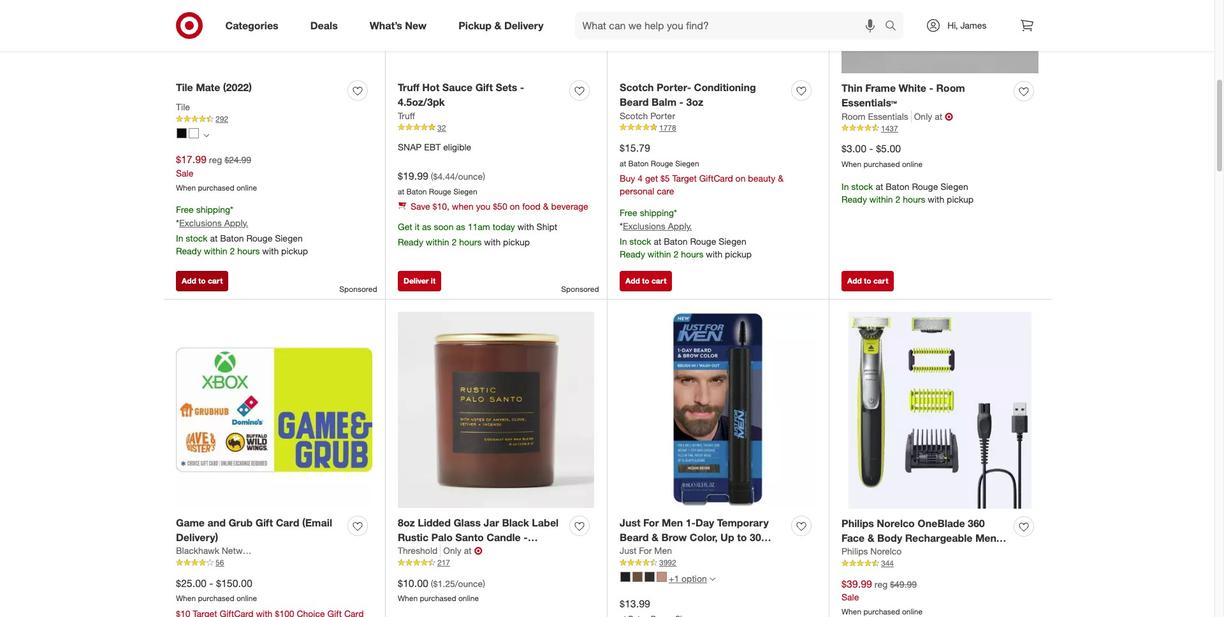 Task type: vqa. For each thing, say whether or not it's contained in the screenshot.
Birthday to the right
no



Task type: describe. For each thing, give the bounding box(es) containing it.
siegen inside $19.99 ( $4.44 /ounce ) at baton rouge siegen
[[454, 187, 478, 196]]

& inside philips norelco oneblade 360 face & body rechargeable men's electric shaver and trimmer - qp2834/70
[[868, 532, 875, 545]]

3 cart from the left
[[874, 276, 889, 286]]

baton inside $19.99 ( $4.44 /ounce ) at baton rouge siegen
[[407, 187, 427, 196]]

scotch for scotch porter- conditioning beard balm - 3oz
[[620, 81, 654, 94]]

$15.79 at baton rouge siegen buy 4 get $5 target giftcard on beauty & personal care
[[620, 142, 784, 197]]

0 horizontal spatial apply.
[[224, 217, 248, 228]]

care
[[657, 186, 675, 197]]

- inside truff hot sauce gift sets - 4.5oz/3pk
[[520, 81, 525, 94]]

stock for left exclusions apply. button
[[186, 233, 208, 243]]

shipt
[[537, 222, 558, 233]]

siegen inside $15.79 at baton rouge siegen buy 4 get $5 target giftcard on beauty & personal care
[[676, 159, 700, 168]]

james
[[961, 20, 987, 31]]

free for exclusions apply. button to the right
[[620, 208, 638, 218]]

all colors element
[[204, 131, 209, 139]]

( for $10.00
[[431, 578, 434, 589]]

online inside the $10.00 ( $1.25 /ounce ) when purchased online
[[459, 594, 479, 604]]

$10.00
[[398, 577, 429, 590]]

rouge inside in stock at  baton rouge siegen ready within 2 hours with pickup
[[913, 182, 939, 192]]

white image
[[189, 128, 199, 138]]

deals
[[311, 19, 338, 32]]

$49.99
[[891, 579, 918, 590]]

you
[[476, 201, 491, 212]]

oneblade
[[918, 517, 966, 530]]

3 add from the left
[[848, 276, 862, 286]]

philips norelco
[[842, 546, 902, 557]]

scotch porter link
[[620, 110, 676, 122]]

norelco for philips norelco oneblade 360 face & body rechargeable men's electric shaver and trimmer - qp2834/70
[[877, 517, 915, 530]]

ready within 2 hours with pickup
[[398, 237, 530, 248]]

new
[[405, 19, 427, 32]]

cart for $17.99
[[208, 276, 223, 286]]

hi,
[[948, 20, 959, 31]]

online inside the $3.00 - $5.00 when purchased online
[[903, 159, 923, 169]]

all colors image
[[204, 132, 209, 138]]

pickup
[[459, 19, 492, 32]]

all colors + 1 more colors image
[[710, 577, 716, 582]]

at inside threshold only at ¬
[[464, 546, 472, 557]]

add for $15.79
[[626, 276, 640, 286]]

0 horizontal spatial shipping
[[196, 204, 230, 215]]

mate
[[196, 81, 220, 94]]

$4.44
[[434, 171, 455, 182]]

game and grub gift card (email delivery) link
[[176, 516, 343, 545]]

$25.00
[[176, 577, 207, 590]]

add to cart for $15.79
[[626, 276, 667, 286]]

black image for tile mate (2022)
[[177, 128, 187, 138]]

& inside $15.79 at baton rouge siegen buy 4 get $5 target giftcard on beauty & personal care
[[779, 173, 784, 184]]

what's new link
[[359, 11, 443, 40]]

) for $10.00
[[483, 578, 486, 589]]

in stock at  baton rouge siegen ready within 2 hours with pickup
[[842, 182, 974, 205]]

) for $19.99
[[483, 171, 486, 182]]

add for $17.99
[[182, 276, 196, 286]]

tile for tile
[[176, 101, 190, 112]]

32
[[438, 123, 446, 132]]

it for get
[[415, 222, 420, 233]]

just for men link
[[620, 545, 672, 558]]

black image for just for men 1-day temporary beard & brow color, up to 30 applications - 0.3 fl oz
[[621, 572, 631, 583]]

30
[[750, 531, 762, 544]]

online inside $17.99 reg $24.99 sale when purchased online
[[237, 183, 257, 193]]

(email
[[302, 517, 332, 529]]

what's
[[370, 19, 403, 32]]

$13.99
[[620, 598, 651, 610]]

(2022)
[[223, 81, 252, 94]]

personal
[[620, 186, 655, 197]]

rustic
[[398, 531, 429, 544]]

1 horizontal spatial apply.
[[668, 221, 692, 232]]

217
[[438, 559, 450, 568]]

electric
[[842, 546, 879, 559]]

truff for truff
[[398, 110, 415, 121]]

today
[[493, 222, 515, 233]]

all colors + 1 more colors element
[[710, 575, 716, 583]]

/ounce for $10.00
[[455, 578, 483, 589]]

to inside just for men 1-day temporary beard & brow color, up to 30 applications - 0.3 fl oz
[[738, 531, 747, 544]]

when inside the $10.00 ( $1.25 /ounce ) when purchased online
[[398, 594, 418, 604]]

ready inside in stock at  baton rouge siegen ready within 2 hours with pickup
[[842, 194, 868, 205]]

$19.99 ( $4.44 /ounce ) at baton rouge siegen
[[398, 170, 486, 196]]

truff hot sauce gift sets - 4.5oz/3pk
[[398, 81, 525, 108]]

$39.99 reg $49.99 sale when purchased online
[[842, 578, 923, 617]]

game
[[176, 517, 205, 529]]

stock inside in stock at  baton rouge siegen ready within 2 hours with pickup
[[852, 182, 874, 192]]

only inside room essentials only at ¬
[[915, 111, 933, 122]]

threshold link
[[398, 545, 441, 558]]

add to cart button for $15.79
[[620, 271, 673, 291]]

ebt
[[424, 142, 441, 152]]

56
[[216, 559, 224, 568]]

option
[[682, 573, 707, 584]]

1437 link
[[842, 123, 1039, 134]]

& right food
[[543, 201, 549, 212]]

0 horizontal spatial on
[[510, 201, 520, 212]]

in for exclusions apply. button to the right
[[620, 236, 627, 247]]

men for just for men
[[655, 546, 672, 557]]

buy
[[620, 173, 636, 184]]

& right "pickup"
[[495, 19, 502, 32]]

$5
[[661, 173, 670, 184]]

reg for $39.99
[[875, 579, 888, 590]]

$19.99
[[398, 170, 429, 182]]

exclusions for left exclusions apply. button
[[179, 217, 222, 228]]

$150.00
[[216, 577, 253, 590]]

cart for $15.79
[[652, 276, 667, 286]]

at inside in stock at  baton rouge siegen ready within 2 hours with pickup
[[876, 182, 884, 192]]

threshold™
[[398, 546, 453, 559]]

get
[[398, 222, 413, 233]]

pickup & delivery
[[459, 19, 544, 32]]

- inside just for men 1-day temporary beard & brow color, up to 30 applications - 0.3 fl oz
[[683, 546, 687, 559]]

room inside room essentials only at ¬
[[842, 111, 866, 122]]

to for scotch porter- conditioning beard balm - 3oz
[[643, 276, 650, 286]]

search
[[880, 20, 911, 33]]

giftcard
[[700, 173, 734, 184]]

on inside $15.79 at baton rouge siegen buy 4 get $5 target giftcard on beauty & personal care
[[736, 173, 746, 184]]

$15.79
[[620, 142, 651, 154]]

tile mate (2022)
[[176, 81, 252, 94]]

1437
[[882, 124, 899, 133]]

get
[[646, 173, 658, 184]]

for for just for men
[[640, 546, 652, 557]]

- inside '$25.00 - $150.00 when purchased online'
[[209, 577, 213, 590]]

344 link
[[842, 559, 1039, 570]]

pickup inside in stock at  baton rouge siegen ready within 2 hours with pickup
[[948, 194, 974, 205]]

What can we help you find? suggestions appear below search field
[[575, 11, 889, 40]]

tile link
[[176, 101, 190, 114]]

face
[[842, 532, 865, 545]]

in inside in stock at  baton rouge siegen ready within 2 hours with pickup
[[842, 182, 849, 192]]

tile for tile mate (2022)
[[176, 81, 193, 94]]

thin frame white - room essentials™ link
[[842, 81, 1009, 110]]

eligible
[[443, 142, 472, 152]]

thin frame white - room essentials™
[[842, 82, 966, 109]]

qp2834/70
[[842, 561, 895, 574]]

4
[[638, 173, 643, 184]]

( for $19.99
[[431, 171, 434, 182]]

rechargeable
[[906, 532, 973, 545]]

philips norelco oneblade 360 face & body rechargeable men's electric shaver and trimmer - qp2834/70 link
[[842, 517, 1009, 574]]

$5.00
[[877, 142, 902, 155]]

sale for $39.99
[[842, 592, 860, 603]]

baton inside $15.79 at baton rouge siegen buy 4 get $5 target giftcard on beauty & personal care
[[629, 159, 649, 168]]

1778
[[660, 123, 677, 132]]

scotch porter- conditioning beard balm - 3oz link
[[620, 80, 787, 110]]

sale for $17.99
[[176, 168, 194, 179]]

frame
[[866, 82, 896, 94]]

+1 option button
[[615, 569, 721, 589]]

with inside in stock at  baton rouge siegen ready within 2 hours with pickup
[[929, 194, 945, 205]]

tile mate (2022) link
[[176, 80, 252, 95]]

categories
[[226, 19, 279, 32]]

essentials™
[[842, 96, 898, 109]]

3oz
[[687, 96, 704, 108]]

344
[[882, 559, 895, 569]]

8oz
[[398, 517, 415, 529]]

blackhawk
[[176, 546, 219, 557]]

truff for truff hot sauce gift sets - 4.5oz/3pk
[[398, 81, 420, 94]]

blackhawk network
[[176, 546, 255, 557]]

beard inside just for men 1-day temporary beard & brow color, up to 30 applications - 0.3 fl oz
[[620, 531, 649, 544]]



Task type: locate. For each thing, give the bounding box(es) containing it.
0 vertical spatial scotch
[[620, 81, 654, 94]]

& up philips norelco
[[868, 532, 875, 545]]

3 add to cart button from the left
[[842, 271, 895, 291]]

label
[[532, 517, 559, 529]]

free for left exclusions apply. button
[[176, 204, 194, 215]]

tile inside tile mate (2022) link
[[176, 81, 193, 94]]

add to cart
[[182, 276, 223, 286], [626, 276, 667, 286], [848, 276, 889, 286]]

baton inside in stock at  baton rouge siegen ready within 2 hours with pickup
[[886, 182, 910, 192]]

2 ) from the top
[[483, 578, 486, 589]]

1 sponsored from the left
[[340, 284, 377, 294]]

0 horizontal spatial free
[[176, 204, 194, 215]]

and inside game and grub gift card (email delivery)
[[208, 517, 226, 529]]

0 vertical spatial black image
[[177, 128, 187, 138]]

deliver it
[[404, 276, 436, 286]]

apply.
[[224, 217, 248, 228], [668, 221, 692, 232]]

reg inside $17.99 reg $24.99 sale when purchased online
[[209, 154, 222, 165]]

1 vertical spatial tile
[[176, 101, 190, 112]]

1 horizontal spatial it
[[431, 276, 436, 286]]

( right "$10.00"
[[431, 578, 434, 589]]

( inside $19.99 ( $4.44 /ounce ) at baton rouge siegen
[[431, 171, 434, 182]]

free shipping * * exclusions apply. in stock at  baton rouge siegen ready within 2 hours with pickup for left exclusions apply. button
[[176, 204, 308, 256]]

$17.99
[[176, 153, 207, 166]]

1 horizontal spatial exclusions
[[623, 221, 666, 232]]

2 truff from the top
[[398, 110, 415, 121]]

1 vertical spatial /ounce
[[455, 578, 483, 589]]

- down men's
[[982, 546, 986, 559]]

3992
[[660, 559, 677, 568]]

purchased inside '$25.00 - $150.00 when purchased online'
[[198, 594, 235, 604]]

0 vertical spatial room
[[937, 82, 966, 94]]

when down $17.99
[[176, 183, 196, 193]]

when down the $39.99
[[842, 608, 862, 617]]

1 horizontal spatial gift
[[476, 81, 493, 94]]

2 ( from the top
[[431, 578, 434, 589]]

0 vertical spatial it
[[415, 222, 420, 233]]

it right get
[[415, 222, 420, 233]]

norelco inside "philips norelco" link
[[871, 546, 902, 557]]

¬ down thin frame white - room essentials™
[[946, 110, 954, 123]]

1 vertical spatial philips
[[842, 546, 869, 557]]

it inside get it as soon as 11am today with shipt sponsored
[[415, 222, 420, 233]]

$1.25
[[434, 578, 455, 589]]

black image
[[177, 128, 187, 138], [621, 572, 631, 583]]

0 horizontal spatial and
[[208, 517, 226, 529]]

1 beard from the top
[[620, 96, 649, 108]]

/ounce down 217 link
[[455, 578, 483, 589]]

online down $24.99 on the top left of the page
[[237, 183, 257, 193]]

gift left card
[[256, 517, 273, 529]]

tile up tile link
[[176, 81, 193, 94]]

1 horizontal spatial stock
[[630, 236, 652, 247]]

0 horizontal spatial only
[[444, 546, 462, 557]]

black image left dark brown icon
[[621, 572, 631, 583]]

snap ebt eligible
[[398, 142, 472, 152]]

porter-
[[657, 81, 692, 94]]

philips for philips norelco
[[842, 546, 869, 557]]

it right deliver
[[431, 276, 436, 286]]

reg down 344
[[875, 579, 888, 590]]

3992 link
[[620, 558, 817, 569]]

1 vertical spatial just
[[620, 546, 637, 557]]

tile mate (2022) image
[[176, 0, 373, 73], [176, 0, 373, 73]]

scotch up scotch porter
[[620, 81, 654, 94]]

online inside "$39.99 reg $49.99 sale when purchased online"
[[903, 608, 923, 617]]

2 add to cart from the left
[[626, 276, 667, 286]]

- inside scotch porter- conditioning beard balm - 3oz
[[680, 96, 684, 108]]

just inside "link"
[[620, 546, 637, 557]]

black image left white icon
[[177, 128, 187, 138]]

color,
[[690, 531, 718, 544]]

beauty
[[749, 173, 776, 184]]

) inside $19.99 ( $4.44 /ounce ) at baton rouge siegen
[[483, 171, 486, 182]]

norelco up body
[[877, 517, 915, 530]]

0 vertical spatial gift
[[476, 81, 493, 94]]

- inside thin frame white - room essentials™
[[930, 82, 934, 94]]

truff hot sauce gift sets - 4.5oz/3pk link
[[398, 80, 565, 110]]

and down 'rechargeable'
[[918, 546, 937, 559]]

philips down "face" in the right of the page
[[842, 546, 869, 557]]

0 vertical spatial and
[[208, 517, 226, 529]]

room right white
[[937, 82, 966, 94]]

exclusions down personal
[[623, 221, 666, 232]]

0 vertical spatial beard
[[620, 96, 649, 108]]

gift left sets
[[476, 81, 493, 94]]

1 horizontal spatial free shipping * * exclusions apply. in stock at  baton rouge siegen ready within 2 hours with pickup
[[620, 208, 752, 260]]

just for men 1-day temporary beard & brow color, up to 30 applications - 0.3 fl oz link
[[620, 516, 787, 559]]

delivery)
[[176, 531, 218, 544]]

thin frame white - room essentials™ image
[[842, 0, 1039, 74], [842, 0, 1039, 74]]

at inside $15.79 at baton rouge siegen buy 4 get $5 target giftcard on beauty & personal care
[[620, 159, 627, 168]]

add to cart button for $17.99
[[176, 271, 229, 291]]

0 horizontal spatial ¬
[[474, 545, 483, 558]]

& inside just for men 1-day temporary beard & brow color, up to 30 applications - 0.3 fl oz
[[652, 531, 659, 544]]

1 vertical spatial beard
[[620, 531, 649, 544]]

0 horizontal spatial sponsored
[[340, 284, 377, 294]]

0 horizontal spatial add
[[182, 276, 196, 286]]

when
[[452, 201, 474, 212]]

philips norelco oneblade 360 face & body rechargeable men's electric shaver and trimmer - qp2834/70
[[842, 517, 1005, 574]]

2 horizontal spatial add to cart
[[848, 276, 889, 286]]

1 add from the left
[[182, 276, 196, 286]]

apply. down care
[[668, 221, 692, 232]]

with inside get it as soon as 11am today with shipt sponsored
[[518, 222, 534, 233]]

0 vertical spatial )
[[483, 171, 486, 182]]

get it as soon as 11am today with shipt sponsored
[[398, 222, 599, 294]]

$17.99 reg $24.99 sale when purchased online
[[176, 153, 257, 193]]

0 vertical spatial norelco
[[877, 517, 915, 530]]

just for just for men
[[620, 546, 637, 557]]

dark brown image
[[633, 572, 643, 583]]

philips up "face" in the right of the page
[[842, 517, 875, 530]]

within inside in stock at  baton rouge siegen ready within 2 hours with pickup
[[870, 194, 894, 205]]

purchased down $49.99
[[864, 608, 901, 617]]

exclusions apply. button
[[179, 217, 248, 229], [623, 220, 692, 233]]

/ounce up when
[[455, 171, 483, 182]]

when inside '$25.00 - $150.00 when purchased online'
[[176, 594, 196, 604]]

2 philips from the top
[[842, 546, 869, 557]]

purchased inside $17.99 reg $24.99 sale when purchased online
[[198, 183, 235, 193]]

apply. down $17.99 reg $24.99 sale when purchased online
[[224, 217, 248, 228]]

1 ) from the top
[[483, 171, 486, 182]]

1 vertical spatial (
[[431, 578, 434, 589]]

0 horizontal spatial room
[[842, 111, 866, 122]]

1 horizontal spatial add to cart button
[[620, 271, 673, 291]]

0 horizontal spatial cart
[[208, 276, 223, 286]]

with
[[929, 194, 945, 205], [518, 222, 534, 233], [484, 237, 501, 248], [262, 245, 279, 256], [706, 249, 723, 260]]

save $10, when you $50 on food & beverage
[[411, 201, 589, 212]]

- inside 8oz lidded glass jar black label rustic palo santo candle - threshold™
[[524, 531, 528, 544]]

truff up the 4.5oz/3pk
[[398, 81, 420, 94]]

free shipping * * exclusions apply. in stock at  baton rouge siegen ready within 2 hours with pickup down $17.99 reg $24.99 sale when purchased online
[[176, 204, 308, 256]]

0 horizontal spatial sale
[[176, 168, 194, 179]]

beard up just for men
[[620, 531, 649, 544]]

philips inside philips norelco oneblade 360 face & body rechargeable men's electric shaver and trimmer - qp2834/70
[[842, 517, 875, 530]]

at inside room essentials only at ¬
[[935, 111, 943, 122]]

1 as from the left
[[422, 222, 432, 233]]

purchased down $150.00
[[198, 594, 235, 604]]

when inside "$39.99 reg $49.99 sale when purchased online"
[[842, 608, 862, 617]]

0 vertical spatial reg
[[209, 154, 222, 165]]

gift for card
[[256, 517, 273, 529]]

1 horizontal spatial cart
[[652, 276, 667, 286]]

1 add to cart from the left
[[182, 276, 223, 286]]

beard inside scotch porter- conditioning beard balm - 3oz
[[620, 96, 649, 108]]

norelco up 344
[[871, 546, 902, 557]]

just for men 1-day temporary beard & brow color, up to 30 applications - 0.3 fl oz
[[620, 517, 769, 559]]

men's
[[976, 532, 1005, 545]]

when down "$10.00"
[[398, 594, 418, 604]]

just for just for men 1-day temporary beard & brow color, up to 30 applications - 0.3 fl oz
[[620, 517, 641, 529]]

0 vertical spatial just
[[620, 517, 641, 529]]

scotch inside scotch porter- conditioning beard balm - 3oz
[[620, 81, 654, 94]]

1 vertical spatial and
[[918, 546, 937, 559]]

to for tile mate (2022)
[[198, 276, 206, 286]]

1 vertical spatial men
[[655, 546, 672, 557]]

exclusions for exclusions apply. button to the right
[[623, 221, 666, 232]]

rouge inside $15.79 at baton rouge siegen buy 4 get $5 target giftcard on beauty & personal care
[[651, 159, 674, 168]]

for inside just for men 1-day temporary beard & brow color, up to 30 applications - 0.3 fl oz
[[644, 517, 659, 529]]

oz
[[716, 546, 728, 559]]

0 horizontal spatial add to cart button
[[176, 271, 229, 291]]

room down essentials™
[[842, 111, 866, 122]]

0 vertical spatial truff
[[398, 81, 420, 94]]

1 vertical spatial on
[[510, 201, 520, 212]]

1 horizontal spatial sponsored
[[562, 284, 599, 294]]

0 vertical spatial philips
[[842, 517, 875, 530]]

exclusions apply. button down care
[[623, 220, 692, 233]]

online
[[903, 159, 923, 169], [237, 183, 257, 193], [237, 594, 257, 604], [459, 594, 479, 604], [903, 608, 923, 617]]

1 vertical spatial truff
[[398, 110, 415, 121]]

purchased down $24.99 on the top left of the page
[[198, 183, 235, 193]]

*
[[230, 204, 234, 215], [674, 208, 678, 218], [176, 217, 179, 228], [620, 221, 623, 232]]

reg inside "$39.99 reg $49.99 sale when purchased online"
[[875, 579, 888, 590]]

292
[[216, 114, 228, 124]]

2 horizontal spatial add to cart button
[[842, 271, 895, 291]]

food
[[523, 201, 541, 212]]

essentials
[[869, 111, 909, 122]]

gift for sets
[[476, 81, 493, 94]]

8oz lidded glass jar black label rustic palo santo candle - threshold™
[[398, 517, 559, 559]]

purchased down $1.25
[[420, 594, 457, 604]]

+1
[[669, 573, 680, 584]]

- left 0.3
[[683, 546, 687, 559]]

blackhawk network link
[[176, 545, 255, 558]]

stock
[[852, 182, 874, 192], [186, 233, 208, 243], [630, 236, 652, 247]]

just up just for men
[[620, 517, 641, 529]]

1 vertical spatial )
[[483, 578, 486, 589]]

game and grub gift card (email delivery) image
[[176, 312, 373, 509], [176, 312, 373, 509]]

1 cart from the left
[[208, 276, 223, 286]]

for inside "link"
[[640, 546, 652, 557]]

gift inside truff hot sauce gift sets - 4.5oz/3pk
[[476, 81, 493, 94]]

1 horizontal spatial black image
[[621, 572, 631, 583]]

online down 217 link
[[459, 594, 479, 604]]

1 horizontal spatial room
[[937, 82, 966, 94]]

categories link
[[215, 11, 295, 40]]

/ounce inside the $10.00 ( $1.25 /ounce ) when purchased online
[[455, 578, 483, 589]]

1 truff from the top
[[398, 81, 420, 94]]

0 vertical spatial men
[[662, 517, 683, 529]]

hours inside in stock at  baton rouge siegen ready within 2 hours with pickup
[[904, 194, 926, 205]]

$39.99
[[842, 578, 873, 591]]

4.5oz/3pk
[[398, 96, 445, 108]]

$24.99
[[225, 154, 251, 165]]

-
[[520, 81, 525, 94], [930, 82, 934, 94], [680, 96, 684, 108], [870, 142, 874, 155], [524, 531, 528, 544], [683, 546, 687, 559], [982, 546, 986, 559], [209, 577, 213, 590]]

sale down $17.99
[[176, 168, 194, 179]]

truff hot sauce gift sets - 4.5oz/3pk image
[[398, 0, 595, 73], [398, 0, 595, 73]]

3 add to cart from the left
[[848, 276, 889, 286]]

- right sets
[[520, 81, 525, 94]]

and
[[208, 517, 226, 529], [918, 546, 937, 559]]

1 horizontal spatial add to cart
[[626, 276, 667, 286]]

as left the soon
[[422, 222, 432, 233]]

0 vertical spatial ¬
[[946, 110, 954, 123]]

1 horizontal spatial only
[[915, 111, 933, 122]]

) inside the $10.00 ( $1.25 /ounce ) when purchased online
[[483, 578, 486, 589]]

- right $25.00
[[209, 577, 213, 590]]

scotch porter- conditioning beard balm - 3oz image
[[620, 0, 817, 73], [620, 0, 817, 73]]

just inside just for men 1-day temporary beard & brow color, up to 30 applications - 0.3 fl oz
[[620, 517, 641, 529]]

online inside '$25.00 - $150.00 when purchased online'
[[237, 594, 257, 604]]

philips
[[842, 517, 875, 530], [842, 546, 869, 557]]

it inside button
[[431, 276, 436, 286]]

room
[[937, 82, 966, 94], [842, 111, 866, 122]]

purchased inside the $10.00 ( $1.25 /ounce ) when purchased online
[[420, 594, 457, 604]]

1 just from the top
[[620, 517, 641, 529]]

1 tile from the top
[[176, 81, 193, 94]]

game and grub gift card (email delivery)
[[176, 517, 332, 544]]

gift
[[476, 81, 493, 94], [256, 517, 273, 529]]

0 horizontal spatial reg
[[209, 154, 222, 165]]

0.3
[[690, 546, 705, 559]]

1 vertical spatial black image
[[621, 572, 631, 583]]

body
[[878, 532, 903, 545]]

0 horizontal spatial stock
[[186, 233, 208, 243]]

purchased inside the $3.00 - $5.00 when purchased online
[[864, 159, 901, 169]]

reg left $24.99 on the top left of the page
[[209, 154, 222, 165]]

0 vertical spatial for
[[644, 517, 659, 529]]

online down $150.00
[[237, 594, 257, 604]]

free down $17.99 reg $24.99 sale when purchased online
[[176, 204, 194, 215]]

1 horizontal spatial add
[[626, 276, 640, 286]]

only inside threshold only at ¬
[[444, 546, 462, 557]]

11am
[[468, 222, 490, 233]]

truff down the 4.5oz/3pk
[[398, 110, 415, 121]]

add
[[182, 276, 196, 286], [626, 276, 640, 286], [848, 276, 862, 286]]

& right beauty
[[779, 173, 784, 184]]

32 link
[[398, 122, 595, 133]]

norelco
[[877, 517, 915, 530], [871, 546, 902, 557]]

( right $19.99
[[431, 171, 434, 182]]

as
[[422, 222, 432, 233], [456, 222, 466, 233]]

2 horizontal spatial cart
[[874, 276, 889, 286]]

beard up scotch porter
[[620, 96, 649, 108]]

) up "you"
[[483, 171, 486, 182]]

at inside $19.99 ( $4.44 /ounce ) at baton rouge siegen
[[398, 187, 405, 196]]

it for deliver
[[431, 276, 436, 286]]

/ounce inside $19.99 ( $4.44 /ounce ) at baton rouge siegen
[[455, 171, 483, 182]]

) down 217 link
[[483, 578, 486, 589]]

1 vertical spatial gift
[[256, 517, 273, 529]]

2 just from the top
[[620, 546, 637, 557]]

0 horizontal spatial as
[[422, 222, 432, 233]]

¬ down santo
[[474, 545, 483, 558]]

( inside the $10.00 ( $1.25 /ounce ) when purchased online
[[431, 578, 434, 589]]

2 /ounce from the top
[[455, 578, 483, 589]]

men inside "link"
[[655, 546, 672, 557]]

2 add to cart button from the left
[[620, 271, 673, 291]]

1 vertical spatial reg
[[875, 579, 888, 590]]

palo
[[432, 531, 453, 544]]

1 vertical spatial room
[[842, 111, 866, 122]]

0 vertical spatial tile
[[176, 81, 193, 94]]

snap
[[398, 142, 422, 152]]

men for just for men 1-day temporary beard & brow color, up to 30 applications - 0.3 fl oz
[[662, 517, 683, 529]]

online down $49.99
[[903, 608, 923, 617]]

free
[[176, 204, 194, 215], [620, 208, 638, 218]]

add to cart for $17.99
[[182, 276, 223, 286]]

0 vertical spatial on
[[736, 173, 746, 184]]

2 inside in stock at  baton rouge siegen ready within 2 hours with pickup
[[896, 194, 901, 205]]

for up the darkest brown/black icon
[[640, 546, 652, 557]]

exclusions down $17.99 reg $24.99 sale when purchased online
[[179, 217, 222, 228]]

shipping down care
[[640, 208, 674, 218]]

card
[[276, 517, 300, 529]]

conditioning
[[695, 81, 757, 94]]

philips norelco oneblade 360 face & body rechargeable men's electric shaver and trimmer - qp2834/70 image
[[842, 312, 1039, 509], [842, 312, 1039, 509]]

for for just for men 1-day temporary beard & brow color, up to 30 applications - 0.3 fl oz
[[644, 517, 659, 529]]

as up ready within 2 hours with pickup on the top of page
[[456, 222, 466, 233]]

1 vertical spatial scotch
[[620, 110, 648, 121]]

glass
[[454, 517, 481, 529]]

- left $5.00 on the right top of the page
[[870, 142, 874, 155]]

stock for exclusions apply. button to the right
[[630, 236, 652, 247]]

purchased down $5.00 on the right top of the page
[[864, 159, 901, 169]]

0 vertical spatial /ounce
[[455, 171, 483, 182]]

1 horizontal spatial ¬
[[946, 110, 954, 123]]

8oz lidded glass jar black label rustic palo santo candle - threshold™ image
[[398, 312, 595, 509], [398, 312, 595, 509]]

1 horizontal spatial as
[[456, 222, 466, 233]]

free shipping * * exclusions apply. in stock at  baton rouge siegen ready within 2 hours with pickup down care
[[620, 208, 752, 260]]

/ounce for $19.99
[[455, 171, 483, 182]]

- inside the $3.00 - $5.00 when purchased online
[[870, 142, 874, 155]]

1778 link
[[620, 122, 817, 133]]

for up just for men
[[644, 517, 659, 529]]

- down black
[[524, 531, 528, 544]]

on right the $50
[[510, 201, 520, 212]]

just for men 1-day temporary beard & brow color, up to 30 applications - 0.3 fl oz image
[[620, 312, 817, 509], [620, 312, 817, 509]]

1 vertical spatial ¬
[[474, 545, 483, 558]]

delivery
[[505, 19, 544, 32]]

& up applications
[[652, 531, 659, 544]]

2 sponsored from the left
[[562, 284, 599, 294]]

brow
[[662, 531, 687, 544]]

scotch for scotch porter
[[620, 110, 648, 121]]

reg for $17.99
[[209, 154, 222, 165]]

0 horizontal spatial exclusions
[[179, 217, 222, 228]]

2 tile from the top
[[176, 101, 190, 112]]

sale down the $39.99
[[842, 592, 860, 603]]

room inside thin frame white - room essentials™
[[937, 82, 966, 94]]

men inside just for men 1-day temporary beard & brow color, up to 30 applications - 0.3 fl oz
[[662, 517, 683, 529]]

sale inside $17.99 reg $24.99 sale when purchased online
[[176, 168, 194, 179]]

sponsored inside get it as soon as 11am today with shipt sponsored
[[562, 284, 599, 294]]

1 horizontal spatial exclusions apply. button
[[623, 220, 692, 233]]

just
[[620, 517, 641, 529], [620, 546, 637, 557]]

only down thin frame white - room essentials™ link
[[915, 111, 933, 122]]

1 vertical spatial norelco
[[871, 546, 902, 557]]

when down $25.00
[[176, 594, 196, 604]]

0 horizontal spatial gift
[[256, 517, 273, 529]]

2 horizontal spatial in
[[842, 182, 849, 192]]

only up the '217'
[[444, 546, 462, 557]]

1 horizontal spatial reg
[[875, 579, 888, 590]]

norelco inside philips norelco oneblade 360 face & body rechargeable men's electric shaver and trimmer - qp2834/70
[[877, 517, 915, 530]]

2 add from the left
[[626, 276, 640, 286]]

tile up white icon
[[176, 101, 190, 112]]

siegen inside in stock at  baton rouge siegen ready within 2 hours with pickup
[[941, 182, 969, 192]]

what's new
[[370, 19, 427, 32]]

0 horizontal spatial black image
[[177, 128, 187, 138]]

gift inside game and grub gift card (email delivery)
[[256, 517, 273, 529]]

just up dark brown icon
[[620, 546, 637, 557]]

beard
[[620, 96, 649, 108], [620, 531, 649, 544]]

2 horizontal spatial stock
[[852, 182, 874, 192]]

1 ( from the top
[[431, 171, 434, 182]]

1 vertical spatial sale
[[842, 592, 860, 603]]

truff inside truff hot sauce gift sets - 4.5oz/3pk
[[398, 81, 420, 94]]

1 vertical spatial only
[[444, 546, 462, 557]]

to for thin frame white - room essentials™
[[865, 276, 872, 286]]

56 link
[[176, 558, 373, 569]]

shipping down $17.99 reg $24.99 sale when purchased online
[[196, 204, 230, 215]]

fl
[[707, 546, 713, 559]]

and left grub
[[208, 517, 226, 529]]

exclusions apply. button down $17.99 reg $24.99 sale when purchased online
[[179, 217, 248, 229]]

2 cart from the left
[[652, 276, 667, 286]]

when inside the $3.00 - $5.00 when purchased online
[[842, 159, 862, 169]]

1 horizontal spatial sale
[[842, 592, 860, 603]]

1 scotch from the top
[[620, 81, 654, 94]]

1 vertical spatial it
[[431, 276, 436, 286]]

and inside philips norelco oneblade 360 face & body rechargeable men's electric shaver and trimmer - qp2834/70
[[918, 546, 937, 559]]

1 /ounce from the top
[[455, 171, 483, 182]]

rouge inside $19.99 ( $4.44 /ounce ) at baton rouge siegen
[[429, 187, 452, 196]]

1 add to cart button from the left
[[176, 271, 229, 291]]

0 horizontal spatial in
[[176, 233, 183, 243]]

0 vertical spatial only
[[915, 111, 933, 122]]

men up "3992"
[[655, 546, 672, 557]]

up
[[721, 531, 735, 544]]

0 horizontal spatial exclusions apply. button
[[179, 217, 248, 229]]

on left beauty
[[736, 173, 746, 184]]

1 horizontal spatial on
[[736, 173, 746, 184]]

0 vertical spatial sale
[[176, 168, 194, 179]]

when inside $17.99 reg $24.99 sale when purchased online
[[176, 183, 196, 193]]

sale inside "$39.99 reg $49.99 sale when purchased online"
[[842, 592, 860, 603]]

- left 3oz
[[680, 96, 684, 108]]

room essentials link
[[842, 110, 912, 123]]

2 as from the left
[[456, 222, 466, 233]]

jar
[[484, 517, 500, 529]]

hot
[[423, 81, 440, 94]]

2 horizontal spatial add
[[848, 276, 862, 286]]

target
[[673, 173, 697, 184]]

when down $3.00
[[842, 159, 862, 169]]

free shipping * * exclusions apply. in stock at  baton rouge siegen ready within 2 hours with pickup for exclusions apply. button to the right
[[620, 208, 752, 260]]

0 vertical spatial (
[[431, 171, 434, 182]]

1 horizontal spatial and
[[918, 546, 937, 559]]

- right white
[[930, 82, 934, 94]]

- inside philips norelco oneblade 360 face & body rechargeable men's electric shaver and trimmer - qp2834/70
[[982, 546, 986, 559]]

philips for philips norelco oneblade 360 face & body rechargeable men's electric shaver and trimmer - qp2834/70
[[842, 517, 875, 530]]

1 horizontal spatial free
[[620, 208, 638, 218]]

grub
[[229, 517, 253, 529]]

in for left exclusions apply. button
[[176, 233, 183, 243]]

online up in stock at  baton rouge siegen ready within 2 hours with pickup
[[903, 159, 923, 169]]

0 horizontal spatial add to cart
[[182, 276, 223, 286]]

0 horizontal spatial free shipping * * exclusions apply. in stock at  baton rouge siegen ready within 2 hours with pickup
[[176, 204, 308, 256]]

1 horizontal spatial in
[[620, 236, 627, 247]]

1 philips from the top
[[842, 517, 875, 530]]

sauce
[[443, 81, 473, 94]]

$3.00 - $5.00 when purchased online
[[842, 142, 923, 169]]

purchased inside "$39.99 reg $49.99 sale when purchased online"
[[864, 608, 901, 617]]

candle
[[487, 531, 521, 544]]

1 horizontal spatial shipping
[[640, 208, 674, 218]]

2 beard from the top
[[620, 531, 649, 544]]

darkest brown/black image
[[645, 572, 655, 583]]

purchased
[[864, 159, 901, 169], [198, 183, 235, 193], [198, 594, 235, 604], [420, 594, 457, 604], [864, 608, 901, 617]]

$10,
[[433, 201, 450, 212]]

scotch porter- conditioning beard balm - 3oz
[[620, 81, 757, 108]]

free down personal
[[620, 208, 638, 218]]

&
[[495, 19, 502, 32], [779, 173, 784, 184], [543, 201, 549, 212], [652, 531, 659, 544], [868, 532, 875, 545]]

0 horizontal spatial it
[[415, 222, 420, 233]]

1 vertical spatial for
[[640, 546, 652, 557]]

scotch left porter
[[620, 110, 648, 121]]

men up brow
[[662, 517, 683, 529]]

light brown image
[[657, 572, 667, 583]]

norelco for philips norelco
[[871, 546, 902, 557]]

2 scotch from the top
[[620, 110, 648, 121]]



